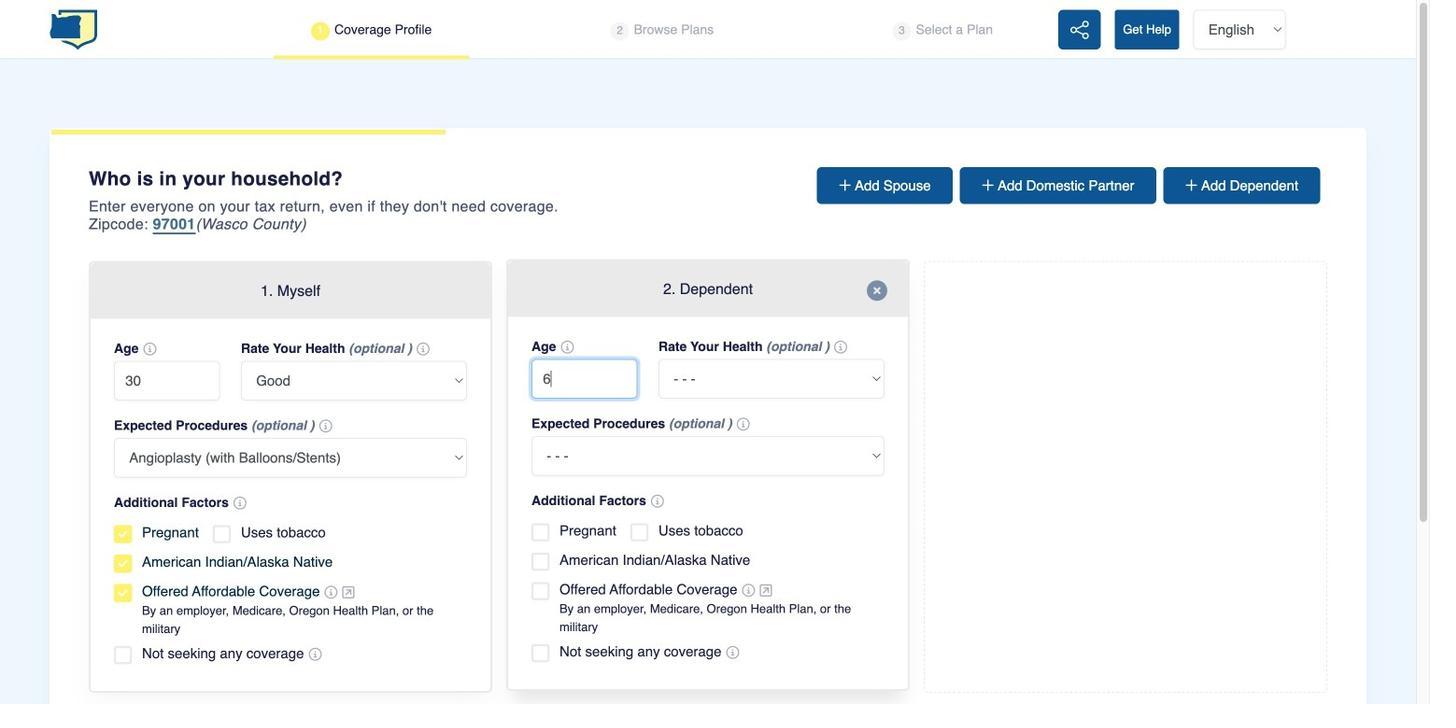 Task type: locate. For each thing, give the bounding box(es) containing it.
info circle image
[[835, 341, 848, 354], [143, 343, 156, 356], [417, 343, 430, 356], [309, 649, 322, 662]]

1 horizontal spatial plus image
[[1186, 178, 1202, 192]]

external link square image
[[760, 584, 772, 598], [342, 586, 355, 600]]

Ex. 32 text field
[[114, 361, 220, 401]]

info circle image
[[561, 341, 574, 354], [737, 418, 750, 431], [319, 420, 332, 433], [651, 495, 664, 509], [234, 497, 247, 510], [742, 585, 755, 598], [325, 587, 338, 600], [726, 647, 740, 660]]

1 horizontal spatial external link square image
[[760, 584, 772, 598]]

plus image
[[839, 178, 855, 192], [1186, 178, 1202, 192]]

0 horizontal spatial plus image
[[839, 178, 855, 192]]

external link square image for ex. 32 text field
[[760, 584, 772, 598]]

times circle image
[[867, 281, 888, 301]]

0 horizontal spatial external link square image
[[342, 586, 355, 600]]

plus image
[[982, 178, 998, 192]]



Task type: vqa. For each thing, say whether or not it's contained in the screenshot.
question circle icon
no



Task type: describe. For each thing, give the bounding box(es) containing it.
external link square image for ex. 32 text box
[[342, 586, 355, 600]]

share image
[[1071, 20, 1089, 41]]

state logo image
[[50, 9, 98, 51]]

2 plus image from the left
[[1186, 178, 1202, 192]]

1 plus image from the left
[[839, 178, 855, 192]]

Ex. 32 text field
[[532, 359, 638, 399]]



